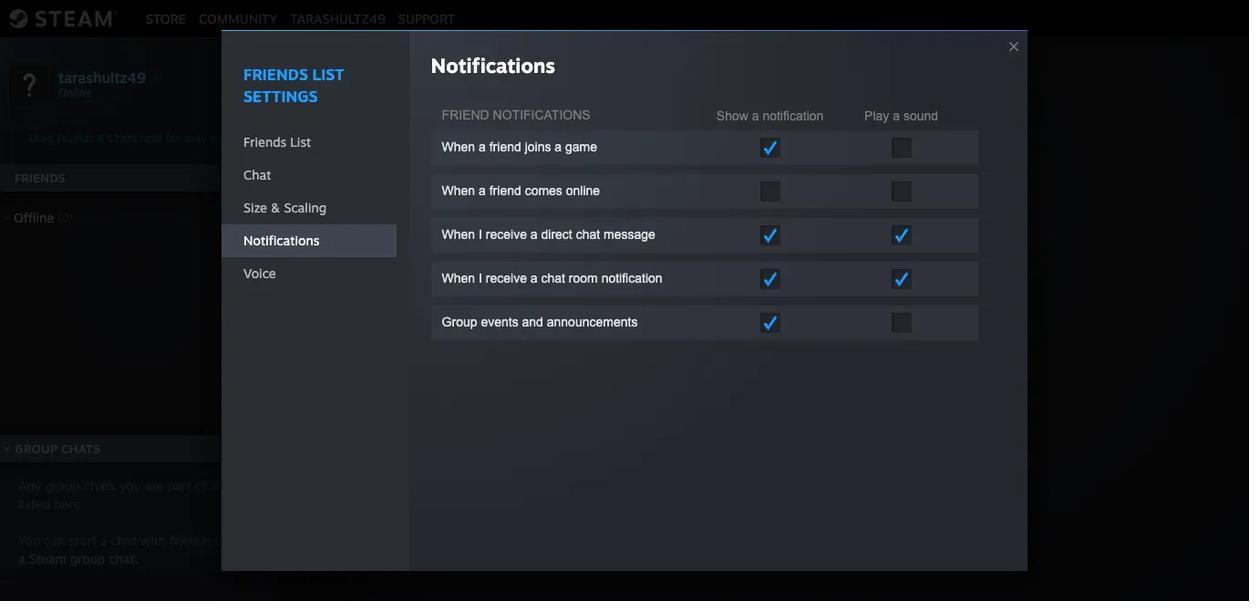Task type: locate. For each thing, give the bounding box(es) containing it.
when
[[442, 140, 475, 154], [442, 183, 475, 198], [442, 227, 475, 242], [442, 271, 475, 286]]

are
[[145, 478, 164, 494]]

0 horizontal spatial chats
[[61, 442, 101, 456]]

1 horizontal spatial chat
[[799, 328, 831, 347]]

a right click on the bottom right of the page
[[676, 328, 685, 347]]

1 vertical spatial chat
[[799, 328, 831, 347]]

group up any
[[15, 442, 58, 456]]

1 horizontal spatial list
[[313, 65, 345, 84]]

when a friend comes online
[[442, 183, 600, 198]]

size
[[244, 200, 267, 215]]

notification right show
[[763, 109, 824, 123]]

0 vertical spatial chats
[[108, 131, 137, 145]]

chat left the to
[[799, 328, 831, 347]]

1 vertical spatial chat
[[541, 271, 566, 286]]

friend right click on the bottom right of the page
[[689, 328, 731, 347]]

tarashultz49
[[290, 10, 386, 26], [58, 68, 146, 86]]

collapse chats list image
[[0, 445, 21, 453]]

joins
[[525, 140, 551, 154]]

1 receive from the top
[[486, 227, 527, 242]]

drag
[[30, 131, 54, 145]]

chat
[[244, 167, 271, 182], [799, 328, 831, 347]]

2 vertical spatial notifications
[[244, 233, 320, 248]]

friends list
[[244, 134, 311, 150]]

i down when a friend comes online
[[479, 227, 483, 242]]

2 receive from the top
[[486, 271, 527, 286]]

friends for friends list settings
[[244, 65, 308, 84]]

or right click on the bottom right of the page
[[735, 328, 750, 347]]

a down you
[[18, 551, 25, 567]]

tarashultz49 up drag friends & chats here for easy access
[[58, 68, 146, 86]]

group for group chats
[[15, 442, 58, 456]]

friend left joins on the top of the page
[[490, 140, 522, 154]]

group left the to
[[754, 328, 795, 347]]

when a friend joins a game
[[442, 140, 598, 154]]

store
[[146, 10, 186, 26]]

you
[[119, 478, 141, 494]]

0 vertical spatial friend
[[490, 140, 522, 154]]

friends down drag
[[15, 171, 65, 185]]

&
[[97, 131, 105, 145], [271, 200, 280, 215]]

chat right search my friends list image
[[244, 167, 271, 182]]

0 horizontal spatial chat
[[111, 533, 137, 548]]

join a steam group chat. link
[[18, 533, 252, 567]]

0 vertical spatial chat
[[244, 167, 271, 182]]

receive for chat
[[486, 271, 527, 286]]

group inside any group chats you are part of will be listed here.
[[45, 478, 80, 494]]

voice
[[244, 265, 276, 281]]

1 vertical spatial notification
[[602, 271, 663, 286]]

1 vertical spatial tarashultz49
[[58, 68, 146, 86]]

2 i from the top
[[479, 271, 483, 286]]

0 vertical spatial list
[[313, 65, 345, 84]]

offline
[[14, 210, 54, 225]]

part
[[168, 478, 192, 494]]

chat up chat.
[[111, 533, 137, 548]]

notification
[[763, 109, 824, 123], [602, 271, 663, 286]]

when for when a friend comes online
[[442, 183, 475, 198]]

join
[[231, 533, 252, 548]]

& right size
[[271, 200, 280, 215]]

2 vertical spatial chat
[[111, 533, 137, 548]]

receive
[[486, 227, 527, 242], [486, 271, 527, 286]]

play
[[865, 109, 890, 123]]

1 horizontal spatial chat
[[541, 271, 566, 286]]

community
[[199, 10, 278, 26]]

notifications down size & scaling
[[244, 233, 320, 248]]

0 horizontal spatial list
[[290, 134, 311, 150]]

1 i from the top
[[479, 227, 483, 242]]

group left events
[[442, 315, 478, 329]]

chat left room at the top left of the page
[[541, 271, 566, 286]]

1 vertical spatial friend
[[490, 183, 522, 198]]

0 vertical spatial receive
[[486, 227, 527, 242]]

group
[[45, 478, 80, 494], [70, 551, 105, 567]]

sound
[[904, 109, 939, 123]]

receive up events
[[486, 271, 527, 286]]

0 vertical spatial tarashultz49
[[290, 10, 386, 26]]

friends list settings
[[244, 65, 345, 106]]

1 vertical spatial group
[[70, 551, 105, 567]]

group
[[442, 315, 478, 329], [754, 328, 795, 347], [15, 442, 58, 456]]

join a steam group chat.
[[18, 533, 252, 567]]

0 vertical spatial chat
[[576, 227, 600, 242]]

chat right direct
[[576, 227, 600, 242]]

a right show
[[752, 109, 759, 123]]

1 vertical spatial receive
[[486, 271, 527, 286]]

chat.
[[109, 551, 138, 567]]

or left join
[[214, 533, 227, 548]]

1 horizontal spatial group
[[442, 315, 478, 329]]

friends up add a friend image
[[244, 134, 287, 150]]

direct
[[541, 227, 573, 242]]

0 horizontal spatial group
[[15, 442, 58, 456]]

a
[[752, 109, 759, 123], [893, 109, 900, 123], [479, 140, 486, 154], [555, 140, 562, 154], [479, 183, 486, 198], [531, 227, 538, 242], [531, 271, 538, 286], [676, 328, 685, 347], [100, 533, 107, 548], [18, 551, 25, 567]]

support
[[399, 10, 455, 26]]

group down start
[[70, 551, 105, 567]]

list
[[313, 65, 345, 84], [290, 134, 311, 150]]

chats left here
[[108, 131, 137, 145]]

friends for friends
[[15, 171, 65, 185]]

1 vertical spatial or
[[214, 533, 227, 548]]

notifications
[[431, 53, 556, 78], [493, 108, 591, 122], [244, 233, 320, 248]]

friends
[[244, 65, 308, 84], [57, 131, 94, 145], [244, 134, 287, 150], [15, 171, 65, 185]]

friend
[[490, 140, 522, 154], [490, 183, 522, 198]]

tarashultz49 up friends list settings
[[290, 10, 386, 26]]

i
[[479, 227, 483, 242], [479, 271, 483, 286]]

0 vertical spatial group
[[45, 478, 80, 494]]

4 when from the top
[[442, 271, 475, 286]]

notifications up joins on the top of the page
[[493, 108, 591, 122]]

notifications up friend notifications at the top left of the page
[[431, 53, 556, 78]]

friends inside friends list settings
[[244, 65, 308, 84]]

friend
[[442, 108, 490, 122], [689, 328, 731, 347]]

can
[[44, 533, 65, 548]]

group up here.
[[45, 478, 80, 494]]

friend for comes
[[490, 183, 522, 198]]

when for when a friend joins a game
[[442, 140, 475, 154]]

list down settings
[[290, 134, 311, 150]]

receive for direct
[[486, 227, 527, 242]]

store link
[[140, 10, 192, 26]]

friends up settings
[[244, 65, 308, 84]]

1 vertical spatial i
[[479, 271, 483, 286]]

1 vertical spatial &
[[271, 200, 280, 215]]

add a friend image
[[248, 167, 268, 187]]

& left here
[[97, 131, 105, 145]]

easy
[[184, 131, 207, 145]]

1 vertical spatial list
[[290, 134, 311, 150]]

settings
[[244, 87, 318, 106]]

1 horizontal spatial or
[[735, 328, 750, 347]]

1 friend from the top
[[490, 140, 522, 154]]

chats
[[84, 478, 116, 494]]

0 vertical spatial friend
[[442, 108, 490, 122]]

list up settings
[[313, 65, 345, 84]]

start
[[69, 533, 96, 548]]

group events and announcements
[[442, 315, 638, 329]]

notification down message
[[602, 271, 663, 286]]

receive down when a friend comes online
[[486, 227, 527, 242]]

friend left 'comes'
[[490, 183, 522, 198]]

chats
[[108, 131, 137, 145], [61, 442, 101, 456]]

friend notifications
[[442, 108, 591, 122]]

a down when a friend joins a game
[[479, 183, 486, 198]]

1 when from the top
[[442, 140, 475, 154]]

when for when i receive a direct chat message
[[442, 227, 475, 242]]

1 horizontal spatial chats
[[108, 131, 137, 145]]

2 when from the top
[[442, 183, 475, 198]]

i for when i receive a direct chat message
[[479, 227, 483, 242]]

list inside friends list settings
[[313, 65, 345, 84]]

1 horizontal spatial notification
[[763, 109, 824, 123]]

0 vertical spatial i
[[479, 227, 483, 242]]

size & scaling
[[244, 200, 327, 215]]

tarashultz49 link
[[284, 10, 392, 26]]

2 friend from the top
[[490, 183, 522, 198]]

friend up when a friend joins a game
[[442, 108, 490, 122]]

i up events
[[479, 271, 483, 286]]

you
[[18, 533, 40, 548]]

list for friends list settings
[[313, 65, 345, 84]]

here.
[[54, 496, 84, 512]]

0 vertical spatial &
[[97, 131, 105, 145]]

3 when from the top
[[442, 227, 475, 242]]

1 horizontal spatial &
[[271, 200, 280, 215]]

friend for joins
[[490, 140, 522, 154]]

drag friends & chats here for easy access
[[30, 131, 244, 145]]

here
[[140, 131, 163, 145]]

game
[[566, 140, 598, 154]]

chat
[[576, 227, 600, 242], [541, 271, 566, 286], [111, 533, 137, 548]]

chats up chats
[[61, 442, 101, 456]]

0 horizontal spatial tarashultz49
[[58, 68, 146, 86]]

1 vertical spatial friend
[[689, 328, 731, 347]]

0 horizontal spatial &
[[97, 131, 105, 145]]

or
[[735, 328, 750, 347], [214, 533, 227, 548]]



Task type: describe. For each thing, give the bounding box(es) containing it.
scaling
[[284, 200, 327, 215]]

for
[[166, 131, 180, 145]]

1 horizontal spatial friend
[[689, 328, 731, 347]]

online
[[566, 183, 600, 198]]

with
[[141, 533, 166, 548]]

friends
[[170, 533, 211, 548]]

events
[[481, 315, 519, 329]]

0 horizontal spatial or
[[214, 533, 227, 548]]

when i receive a chat room notification
[[442, 271, 663, 286]]

announcements
[[547, 315, 638, 329]]

manage friends list settings image
[[252, 74, 270, 92]]

when for when i receive a chat room notification
[[442, 271, 475, 286]]

1 vertical spatial notifications
[[493, 108, 591, 122]]

i for when i receive a chat room notification
[[479, 271, 483, 286]]

group inside the join a steam group chat.
[[70, 551, 105, 567]]

comes
[[525, 183, 563, 198]]

start!
[[853, 328, 889, 347]]

a inside the join a steam group chat.
[[18, 551, 25, 567]]

a right joins on the top of the page
[[555, 140, 562, 154]]

2 horizontal spatial group
[[754, 328, 795, 347]]

any group chats you are part of will be listed here.
[[18, 478, 249, 512]]

click
[[640, 328, 672, 347]]

a left direct
[[531, 227, 538, 242]]

0 vertical spatial or
[[735, 328, 750, 347]]

a up and
[[531, 271, 538, 286]]

and
[[522, 315, 544, 329]]

room
[[569, 271, 598, 286]]

0 horizontal spatial chat
[[244, 167, 271, 182]]

message
[[604, 227, 656, 242]]

listed
[[18, 496, 50, 512]]

chat for when i receive a chat room notification
[[541, 271, 566, 286]]

support link
[[392, 10, 462, 26]]

0 vertical spatial notification
[[763, 109, 824, 123]]

a right start
[[100, 533, 107, 548]]

of
[[195, 478, 207, 494]]

a down friend notifications at the top left of the page
[[479, 140, 486, 154]]

list for friends list
[[290, 134, 311, 150]]

friends right drag
[[57, 131, 94, 145]]

community link
[[192, 10, 284, 26]]

to
[[835, 328, 849, 347]]

group chats
[[15, 442, 101, 456]]

you can start a chat with friends or
[[18, 533, 231, 548]]

show a notification
[[717, 109, 824, 123]]

steam
[[29, 551, 67, 567]]

friends for friends list
[[244, 134, 287, 150]]

0 horizontal spatial friend
[[442, 108, 490, 122]]

will
[[211, 478, 231, 494]]

chat for you can start a chat with friends or
[[111, 533, 137, 548]]

a right the play
[[893, 109, 900, 123]]

be
[[234, 478, 249, 494]]

play a sound
[[865, 109, 939, 123]]

any
[[18, 478, 41, 494]]

search my friends list image
[[221, 169, 237, 185]]

1 horizontal spatial tarashultz49
[[290, 10, 386, 26]]

when i receive a direct chat message
[[442, 227, 656, 242]]

access
[[210, 131, 244, 145]]

show
[[717, 109, 749, 123]]

0 vertical spatial notifications
[[431, 53, 556, 78]]

click a friend or group chat to start!
[[640, 328, 889, 347]]

group for group events and announcements
[[442, 315, 478, 329]]

0 horizontal spatial notification
[[602, 271, 663, 286]]

2 horizontal spatial chat
[[576, 227, 600, 242]]

1 vertical spatial chats
[[61, 442, 101, 456]]



Task type: vqa. For each thing, say whether or not it's contained in the screenshot.
When I Receive A Direct Chat Message
yes



